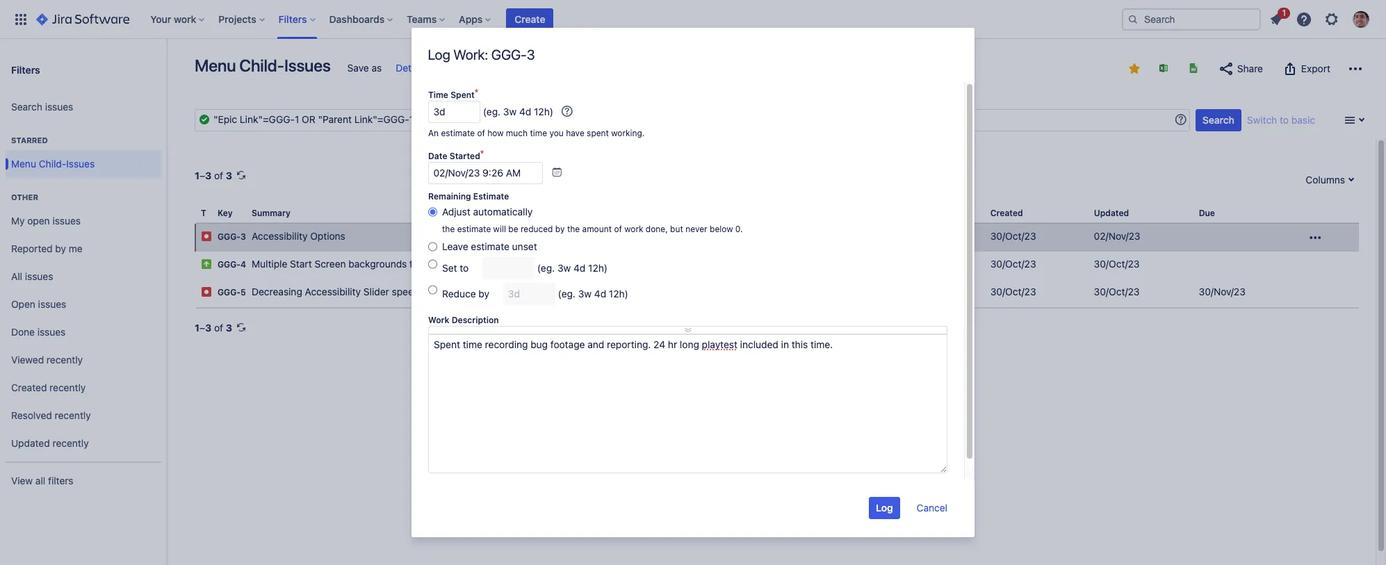 Task type: locate. For each thing, give the bounding box(es) containing it.
by inside other group
[[55, 242, 66, 254]]

log
[[428, 47, 451, 63]]

issues
[[284, 56, 331, 75], [66, 158, 95, 169]]

0 vertical spatial updated
[[1094, 208, 1129, 218]]

to left basic
[[1280, 114, 1289, 126]]

1 vertical spatial bug image
[[201, 287, 212, 298]]

None submit
[[869, 497, 900, 519]]

1 – 3 of 3
[[195, 170, 232, 181], [195, 322, 232, 334]]

3 down improvement 'image'
[[205, 322, 212, 334]]

2 horizontal spatial (eg.
[[558, 288, 576, 300]]

1 vertical spatial (eg.
[[537, 262, 555, 274]]

0 horizontal spatial search
[[11, 101, 42, 112]]

search inside 'link'
[[11, 101, 42, 112]]

log work: ggg-3
[[428, 47, 535, 63]]

1 vertical spatial created
[[11, 381, 47, 393]]

view
[[11, 475, 33, 486]]

estimate down will
[[471, 241, 510, 252]]

3w up much
[[503, 106, 517, 117]]

to right set
[[460, 262, 469, 274]]

1 vertical spatial to
[[460, 262, 469, 274]]

bug image down t
[[201, 231, 212, 242]]

jira software image
[[36, 11, 129, 27], [36, 11, 129, 27]]

12h)
[[534, 106, 553, 117], [588, 262, 608, 274], [609, 288, 628, 300]]

1 horizontal spatial 4d
[[574, 262, 586, 274]]

issues left save
[[284, 56, 331, 75]]

switch
[[1247, 114, 1277, 126]]

me
[[69, 242, 83, 254]]

updated up the 02/nov/23
[[1094, 208, 1129, 218]]

columns button
[[1299, 169, 1359, 191]]

cancel link
[[909, 496, 955, 519]]

3 down ggg-5 link
[[226, 322, 232, 334]]

created for created
[[991, 208, 1023, 218]]

0 vertical spatial menu child-issues
[[195, 56, 331, 75]]

0 vertical spatial by
[[555, 224, 565, 234]]

30/oct/23 for multiple start screen backgrounds for different game states
[[991, 258, 1036, 270]]

my open issues
[[11, 215, 81, 226]]

0 horizontal spatial issues
[[66, 158, 95, 169]]

0 vertical spatial issues
[[284, 56, 331, 75]]

0 horizontal spatial by
[[55, 242, 66, 254]]

of
[[477, 128, 485, 138], [214, 170, 223, 181], [614, 224, 622, 234], [214, 322, 223, 334]]

by
[[555, 224, 565, 234], [55, 242, 66, 254], [479, 288, 489, 300]]

1 the from the left
[[442, 224, 455, 234]]

0 vertical spatial 1
[[1282, 7, 1286, 18]]

of left work
[[614, 224, 622, 234]]

2 horizontal spatial 4d
[[594, 288, 606, 300]]

2 horizontal spatial 12h)
[[609, 288, 628, 300]]

ggg-4 link
[[218, 259, 246, 270]]

bug image for accessibility options
[[201, 231, 212, 242]]

amount
[[582, 224, 612, 234]]

estimate up the leave estimate unset
[[457, 224, 491, 234]]

0 horizontal spatial child-
[[39, 158, 66, 169]]

0 horizontal spatial created
[[11, 381, 47, 393]]

by right reduced
[[555, 224, 565, 234]]

other
[[11, 193, 38, 202]]

1 vertical spatial –
[[200, 322, 205, 334]]

1 vertical spatial issues
[[66, 158, 95, 169]]

automatically
[[473, 206, 533, 218]]

bug image
[[201, 231, 212, 242], [201, 287, 212, 298]]

leave
[[442, 241, 468, 252]]

2 horizontal spatial 3w
[[578, 288, 592, 300]]

1 vertical spatial 1
[[195, 170, 200, 181]]

work
[[624, 224, 643, 234]]

1 horizontal spatial issues
[[284, 56, 331, 75]]

0 vertical spatial search
[[11, 101, 42, 112]]

created
[[991, 208, 1023, 218], [11, 381, 47, 393]]

1 horizontal spatial created
[[991, 208, 1023, 218]]

work:
[[454, 47, 489, 63]]

0 vertical spatial 1 – 3 of 3
[[195, 170, 232, 181]]

1 horizontal spatial 3w
[[558, 262, 571, 274]]

reported by me link
[[6, 235, 161, 263]]

by for reduce by
[[479, 288, 489, 300]]

Set to radio
[[428, 257, 437, 271]]

1 vertical spatial search
[[1203, 114, 1235, 126]]

by for reported by me
[[55, 242, 66, 254]]

estimate
[[473, 191, 509, 202]]

the
[[442, 224, 455, 234], [567, 224, 580, 234]]

1 horizontal spatial 12h)
[[588, 262, 608, 274]]

updated down resolved
[[11, 437, 50, 449]]

recently down resolved recently link
[[52, 437, 89, 449]]

12h) up time
[[534, 106, 553, 117]]

viewed recently link
[[6, 346, 161, 374]]

search issues link
[[6, 93, 161, 121]]

description
[[452, 315, 499, 325]]

work description
[[428, 315, 499, 325]]

1 vertical spatial updated
[[11, 437, 50, 449]]

updated for updated
[[1094, 208, 1129, 218]]

all issues link
[[6, 263, 161, 291]]

1 vertical spatial estimate
[[457, 224, 491, 234]]

2 – from the top
[[200, 322, 205, 334]]

of down ggg-5 link
[[214, 322, 223, 334]]

None text field
[[428, 101, 480, 123]]

0 horizontal spatial menu child-issues
[[11, 158, 95, 169]]

ggg- inside ggg-4 multiple start screen backgrounds for different game states
[[218, 259, 241, 270]]

starred
[[11, 136, 48, 145]]

recently for created recently
[[49, 381, 86, 393]]

30/oct/23 for accessibility options
[[991, 230, 1036, 242]]

Leave estimate unset radio
[[428, 240, 437, 254]]

open in microsoft excel image
[[1158, 63, 1169, 74]]

1 vertical spatial 3w
[[558, 262, 571, 274]]

2 bug image from the top
[[201, 287, 212, 298]]

3 up the 4
[[241, 232, 246, 242]]

the left amount
[[567, 224, 580, 234]]

my open issues link
[[6, 207, 161, 235]]

12h) down amount
[[588, 262, 608, 274]]

0 vertical spatial child-
[[239, 56, 284, 75]]

the up leave
[[442, 224, 455, 234]]

1 vertical spatial menu child-issues
[[11, 158, 95, 169]]

–
[[200, 170, 205, 181], [200, 322, 205, 334]]

search left switch at the right of the page
[[1203, 114, 1235, 126]]

issues down search issues 'link'
[[66, 158, 95, 169]]

2 vertical spatial by
[[479, 288, 489, 300]]

of up key
[[214, 170, 223, 181]]

1 vertical spatial 4d
[[574, 262, 586, 274]]

1 vertical spatial 12h)
[[588, 262, 608, 274]]

accessibility down summary
[[252, 230, 308, 242]]

– up t
[[200, 170, 205, 181]]

of inside adjust automatically the estimate will be reduced by the amount of work done, but never below 0.
[[614, 224, 622, 234]]

recently down viewed recently link
[[49, 381, 86, 393]]

save as button
[[340, 57, 389, 79]]

search inside button
[[1203, 114, 1235, 126]]

working.
[[611, 128, 645, 138]]

estimate up date started
[[441, 128, 475, 138]]

states
[[493, 258, 520, 270]]

0 vertical spatial to
[[1280, 114, 1289, 126]]

3w down amount
[[578, 288, 592, 300]]

ggg-
[[492, 47, 527, 63], [218, 232, 241, 242], [218, 259, 241, 270], [218, 287, 241, 298]]

ggg- inside ggg-5 decreasing accessibility slider speed
[[218, 287, 241, 298]]

1 horizontal spatial (eg.
[[537, 262, 555, 274]]

updated
[[1094, 208, 1129, 218], [11, 437, 50, 449]]

issues right all at the left top of the page
[[25, 270, 53, 282]]

1 vertical spatial 1 – 3 of 3
[[195, 322, 232, 334]]

columns
[[1306, 174, 1345, 186]]

t
[[201, 208, 206, 218]]

1 horizontal spatial to
[[1280, 114, 1289, 126]]

save
[[347, 62, 369, 74]]

updated recently
[[11, 437, 89, 449]]

3 up key
[[226, 170, 232, 181]]

0 vertical spatial bug image
[[201, 231, 212, 242]]

4d
[[519, 106, 531, 117], [574, 262, 586, 274], [594, 288, 606, 300]]

0 horizontal spatial 3w
[[503, 106, 517, 117]]

5
[[241, 287, 246, 298]]

– down improvement 'image'
[[200, 322, 205, 334]]

0 horizontal spatial updated
[[11, 437, 50, 449]]

1 vertical spatial menu
[[11, 158, 36, 169]]

accessibility down "screen"
[[305, 286, 361, 298]]

(eg.
[[483, 106, 501, 117], [537, 262, 555, 274], [558, 288, 576, 300]]

0 vertical spatial 12h)
[[534, 106, 553, 117]]

bug image left ggg-5 link
[[201, 287, 212, 298]]

2 horizontal spatial by
[[555, 224, 565, 234]]

created inside other group
[[11, 381, 47, 393]]

1 1 – 3 of 3 from the top
[[195, 170, 232, 181]]

search up starred
[[11, 101, 42, 112]]

1 horizontal spatial by
[[479, 288, 489, 300]]

recently for updated recently
[[52, 437, 89, 449]]

will
[[493, 224, 506, 234]]

by inside adjust automatically the estimate will be reduced by the amount of work done, but never below 0.
[[555, 224, 565, 234]]

0 horizontal spatial the
[[442, 224, 455, 234]]

set
[[442, 262, 457, 274]]

Work Description text field
[[428, 334, 948, 473]]

by left me
[[55, 242, 66, 254]]

Adjust automatically radio
[[428, 205, 437, 219]]

ggg- inside ggg-3 accessibility options
[[218, 232, 241, 242]]

0.
[[735, 224, 743, 234]]

2 vertical spatial (eg. 3w 4d 12h)
[[558, 288, 628, 300]]

open issues link
[[6, 291, 161, 318]]

created recently link
[[6, 374, 161, 402]]

done issues link
[[6, 318, 161, 346]]

ggg- for multiple start screen backgrounds for different game states
[[218, 259, 241, 270]]

recently up the created recently
[[47, 354, 83, 365]]

ggg- right improvement 'image'
[[218, 259, 241, 270]]

1 – 3 of 3 up t
[[195, 170, 232, 181]]

open
[[11, 298, 35, 310]]

starred group
[[6, 121, 161, 182]]

ggg- down the ggg-4 link
[[218, 287, 241, 298]]

1 vertical spatial child-
[[39, 158, 66, 169]]

issues right 'open'
[[52, 215, 81, 226]]

0 vertical spatial –
[[200, 170, 205, 181]]

0 vertical spatial accessibility
[[252, 230, 308, 242]]

due
[[1199, 208, 1215, 218]]

ggg- down key
[[218, 232, 241, 242]]

0 horizontal spatial to
[[460, 262, 469, 274]]

issues up starred
[[45, 101, 73, 112]]

search
[[11, 101, 42, 112], [1203, 114, 1235, 126]]

1 bug image from the top
[[201, 231, 212, 242]]

0 horizontal spatial 4d
[[519, 106, 531, 117]]

(eg. for to
[[537, 262, 555, 274]]

my
[[11, 215, 25, 226]]

1 – from the top
[[200, 170, 205, 181]]

0 vertical spatial (eg.
[[483, 106, 501, 117]]

accessibility
[[252, 230, 308, 242], [305, 286, 361, 298]]

recently down created recently link
[[55, 409, 91, 421]]

1 horizontal spatial updated
[[1094, 208, 1129, 218]]

be
[[508, 224, 518, 234]]

issues for search issues
[[45, 101, 73, 112]]

1 – 3 of 3 down ggg-5 link
[[195, 322, 232, 334]]

all
[[35, 475, 45, 486]]

issues inside 'link'
[[25, 270, 53, 282]]

issues for all issues
[[25, 270, 53, 282]]

small image
[[1129, 63, 1140, 74]]

1 horizontal spatial the
[[567, 224, 580, 234]]

have
[[566, 128, 584, 138]]

summary
[[252, 208, 291, 218]]

0 horizontal spatial 12h)
[[534, 106, 553, 117]]

1 horizontal spatial search
[[1203, 114, 1235, 126]]

viewed recently
[[11, 354, 83, 365]]

12h) for set to
[[588, 262, 608, 274]]

updated inside updated recently link
[[11, 437, 50, 449]]

recently for viewed recently
[[47, 354, 83, 365]]

resolved
[[11, 409, 52, 421]]

1 vertical spatial (eg. 3w 4d 12h)
[[537, 262, 608, 274]]

2 vertical spatial (eg.
[[558, 288, 576, 300]]

0 vertical spatial menu
[[195, 56, 236, 75]]

leave estimate unset
[[442, 241, 537, 252]]

3w down adjust automatically the estimate will be reduced by the amount of work done, but never below 0.
[[558, 262, 571, 274]]

issues up viewed recently
[[37, 326, 66, 338]]

0 horizontal spatial menu
[[11, 158, 36, 169]]

different
[[425, 258, 463, 270]]

2 vertical spatial estimate
[[471, 241, 510, 252]]

None text field
[[195, 109, 1190, 131], [428, 162, 543, 184], [483, 257, 535, 279], [503, 283, 555, 305], [195, 109, 1190, 131], [428, 162, 543, 184], [483, 257, 535, 279], [503, 283, 555, 305]]

other group
[[6, 178, 161, 462]]

to for switch
[[1280, 114, 1289, 126]]

0 vertical spatial created
[[991, 208, 1023, 218]]

details
[[396, 62, 427, 74]]

an estimate of how much time you have spent working.
[[428, 128, 645, 138]]

by right reduce at bottom
[[479, 288, 489, 300]]

30/oct/23 for decreasing accessibility slider speed
[[991, 286, 1036, 298]]

child- inside starred group
[[39, 158, 66, 169]]

to
[[1280, 114, 1289, 126], [460, 262, 469, 274]]

12h) down work
[[609, 288, 628, 300]]

bug image for decreasing accessibility slider speed
[[201, 287, 212, 298]]

1 vertical spatial by
[[55, 242, 66, 254]]

started
[[450, 151, 480, 161]]

issues inside 'link'
[[45, 101, 73, 112]]

create button
[[506, 8, 554, 30]]

2 vertical spatial 4d
[[594, 288, 606, 300]]

all
[[11, 270, 22, 282]]

issues right open
[[38, 298, 66, 310]]

view all filters link
[[6, 467, 161, 495]]

search for search issues
[[11, 101, 42, 112]]

2 vertical spatial 12h)
[[609, 288, 628, 300]]

0 vertical spatial estimate
[[441, 128, 475, 138]]

2 vertical spatial 3w
[[578, 288, 592, 300]]



Task type: describe. For each thing, give the bounding box(es) containing it.
filters
[[11, 64, 40, 75]]

ggg- for decreasing accessibility slider speed
[[218, 287, 241, 298]]

3 inside ggg-3 accessibility options
[[241, 232, 246, 242]]

(eg. 3w 4d 12h) for reduce by
[[558, 288, 628, 300]]

4
[[241, 259, 246, 270]]

details link
[[396, 62, 427, 74]]

issues inside starred group
[[66, 158, 95, 169]]

adjust
[[442, 206, 470, 218]]

set to
[[442, 262, 469, 274]]

reported by me
[[11, 242, 83, 254]]

02/nov/23
[[1094, 230, 1141, 242]]

(eg. 3w 4d 12h) for set to
[[537, 262, 608, 274]]

date started
[[428, 151, 480, 161]]

estimate for an
[[441, 128, 475, 138]]

options
[[310, 230, 345, 242]]

spent
[[451, 90, 475, 100]]

created recently
[[11, 381, 86, 393]]

3w for set to
[[558, 262, 571, 274]]

Search field
[[1122, 8, 1261, 30]]

(eg. for by
[[558, 288, 576, 300]]

much
[[506, 128, 528, 138]]

1 horizontal spatial menu
[[195, 56, 236, 75]]

created for created recently
[[11, 381, 47, 393]]

0 vertical spatial 4d
[[519, 106, 531, 117]]

filters
[[48, 475, 73, 486]]

switch to basic link
[[1247, 114, 1315, 126]]

0 vertical spatial (eg. 3w 4d 12h)
[[483, 106, 553, 117]]

0 vertical spatial 3w
[[503, 106, 517, 117]]

menu child-issues inside starred group
[[11, 158, 95, 169]]

below
[[710, 224, 733, 234]]

improvement image
[[201, 259, 212, 270]]

basic
[[1292, 114, 1315, 126]]

issues for open issues
[[38, 298, 66, 310]]

search button
[[1196, 109, 1242, 131]]

reduce by
[[442, 288, 489, 300]]

estimate inside adjust automatically the estimate will be reduced by the amount of work done, but never below 0.
[[457, 224, 491, 234]]

unset
[[512, 241, 537, 252]]

accessibility options link
[[252, 230, 345, 242]]

done issues
[[11, 326, 66, 338]]

spent
[[587, 128, 609, 138]]

30/nov/23
[[1199, 286, 1246, 298]]

switch to basic
[[1247, 114, 1315, 126]]

for
[[410, 258, 422, 270]]

1 vertical spatial accessibility
[[305, 286, 361, 298]]

4d for to
[[574, 262, 586, 274]]

3w for reduce by
[[578, 288, 592, 300]]

time
[[428, 90, 448, 100]]

menu child-issues link
[[6, 150, 161, 178]]

1 horizontal spatial menu child-issues
[[195, 56, 331, 75]]

start
[[290, 258, 312, 270]]

updated recently link
[[6, 430, 161, 457]]

how
[[488, 128, 504, 138]]

resolved recently
[[11, 409, 91, 421]]

3 down create button
[[527, 47, 535, 63]]

screen
[[315, 258, 346, 270]]

updated for updated recently
[[11, 437, 50, 449]]

to for set
[[460, 262, 469, 274]]

1 horizontal spatial child-
[[239, 56, 284, 75]]

2 vertical spatial 1
[[195, 322, 200, 334]]

ggg-3 link
[[218, 232, 246, 242]]

search image
[[1128, 14, 1139, 25]]

get local help about logging work image
[[562, 106, 573, 117]]

3 up t
[[205, 170, 212, 181]]

ggg-4 multiple start screen backgrounds for different game states
[[218, 258, 520, 270]]

Reduce by radio
[[428, 283, 437, 297]]

reported
[[11, 242, 53, 254]]

menu inside starred group
[[11, 158, 36, 169]]

search for search
[[1203, 114, 1235, 126]]

of left how
[[477, 128, 485, 138]]

multiple
[[252, 258, 287, 270]]

12h) for reduce by
[[609, 288, 628, 300]]

remaining
[[428, 191, 471, 202]]

key
[[218, 208, 233, 218]]

ggg- right work:
[[492, 47, 527, 63]]

decreasing accessibility slider speed link
[[252, 286, 419, 298]]

cancel
[[917, 502, 948, 514]]

open issues
[[11, 298, 66, 310]]

4d for by
[[594, 288, 606, 300]]

ggg-3 accessibility options
[[218, 230, 345, 242]]

0 horizontal spatial (eg.
[[483, 106, 501, 117]]

estimate for leave
[[471, 241, 510, 252]]

slider
[[364, 286, 389, 298]]

ggg-5 link
[[218, 287, 246, 298]]

save as
[[347, 62, 382, 74]]

time spent
[[428, 90, 475, 100]]

game
[[465, 258, 490, 270]]

done
[[11, 326, 35, 338]]

multiple start screen backgrounds for different game states link
[[252, 258, 520, 270]]

reduce
[[442, 288, 476, 300]]

date
[[428, 151, 447, 161]]

open in google sheets image
[[1188, 63, 1199, 74]]

1 inside create banner
[[1282, 7, 1286, 18]]

select a date image
[[551, 167, 562, 178]]

ggg- for accessibility options
[[218, 232, 241, 242]]

remaining estimate
[[428, 191, 509, 202]]

decreasing
[[252, 286, 302, 298]]

2 1 – 3 of 3 from the top
[[195, 322, 232, 334]]

backgrounds
[[349, 258, 407, 270]]

view all filters
[[11, 475, 73, 486]]

create banner
[[0, 0, 1386, 39]]

primary element
[[8, 0, 1122, 39]]

never
[[686, 224, 707, 234]]

create
[[515, 13, 545, 25]]

issues for done issues
[[37, 326, 66, 338]]

an
[[428, 128, 439, 138]]

share
[[1237, 63, 1263, 74]]

work
[[428, 315, 449, 325]]

speed
[[392, 286, 419, 298]]

2 the from the left
[[567, 224, 580, 234]]

search issues
[[11, 101, 73, 112]]

ggg-5 decreasing accessibility slider speed
[[218, 286, 419, 298]]

recently for resolved recently
[[55, 409, 91, 421]]



Task type: vqa. For each thing, say whether or not it's contained in the screenshot.
12h) to the bottom
yes



